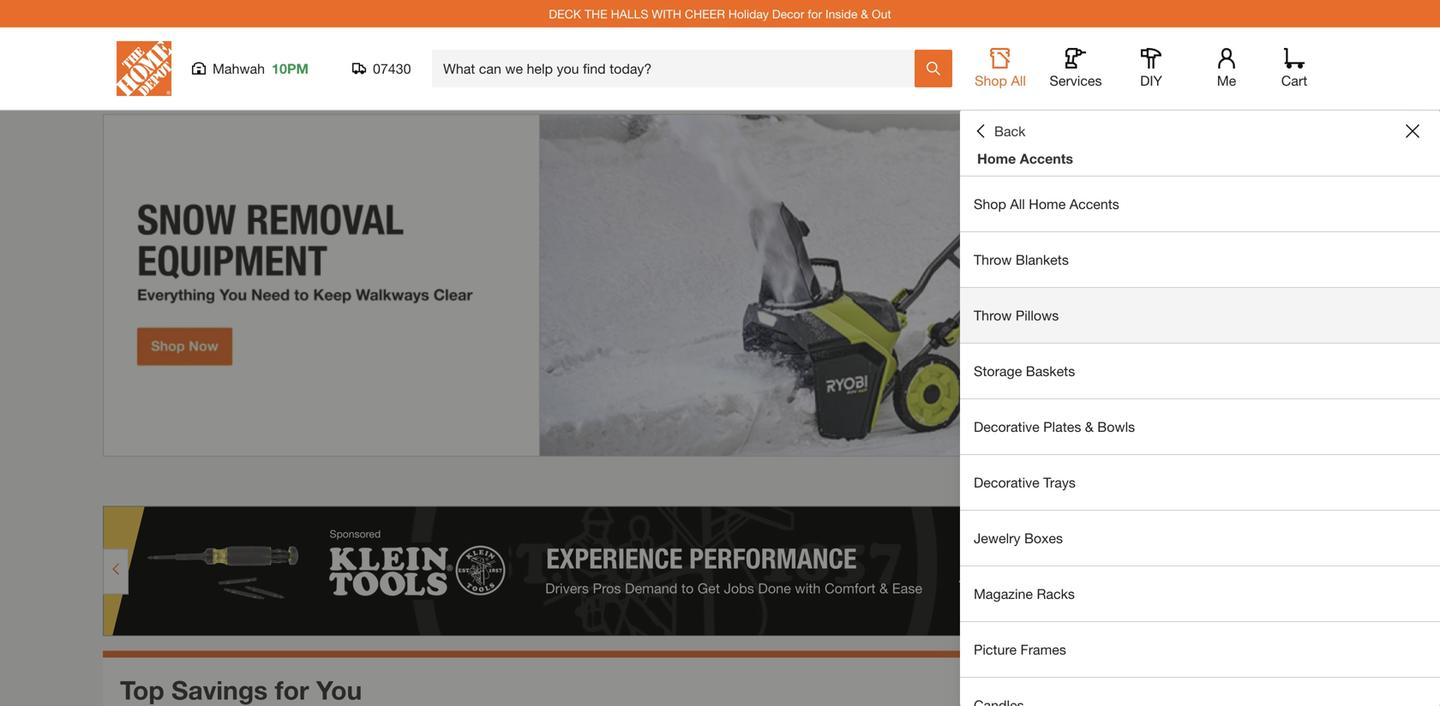 Task type: describe. For each thing, give the bounding box(es) containing it.
holiday
[[729, 7, 769, 21]]

all for shop all
[[1011, 72, 1026, 89]]

all for shop all home accents
[[1010, 196, 1025, 212]]

0 horizontal spatial &
[[861, 7, 869, 21]]

feedback link image
[[1417, 290, 1440, 382]]

shop for shop all home accents
[[974, 196, 1007, 212]]

decorative plates & bowls link
[[960, 400, 1440, 454]]

decor
[[772, 7, 805, 21]]

decorative trays link
[[960, 455, 1440, 510]]

1 vertical spatial for
[[275, 675, 309, 705]]

mahwah
[[213, 60, 265, 77]]

savings
[[171, 675, 268, 705]]

magazine
[[974, 586, 1033, 602]]

07430
[[373, 60, 411, 77]]

services button
[[1049, 48, 1103, 89]]

bowls
[[1098, 419, 1135, 435]]

image for snow removal equipment everything you need to keep walkways clear image
[[103, 114, 1338, 457]]

throw pillows link
[[960, 288, 1440, 343]]

back
[[995, 123, 1026, 139]]

throw for throw blankets
[[974, 252, 1012, 268]]

pillows
[[1016, 307, 1059, 324]]

1 horizontal spatial for
[[808, 7, 822, 21]]

throw for throw pillows
[[974, 307, 1012, 324]]

diy button
[[1124, 48, 1179, 89]]

accents inside the shop all home accents link
[[1070, 196, 1120, 212]]

home accents
[[977, 150, 1073, 167]]

boxes
[[1025, 530, 1063, 547]]

picture
[[974, 642, 1017, 658]]

0 vertical spatial accents
[[1020, 150, 1073, 167]]

magazine racks
[[974, 586, 1075, 602]]

10pm
[[272, 60, 309, 77]]

picture frames link
[[960, 622, 1440, 677]]

deck the halls with cheer holiday decor for inside & out link
[[549, 7, 891, 21]]

racks
[[1037, 586, 1075, 602]]

the home depot logo image
[[117, 41, 171, 96]]

mahwah 10pm
[[213, 60, 309, 77]]

shop for shop all
[[975, 72, 1007, 89]]

drawer close image
[[1406, 124, 1420, 138]]

the
[[585, 7, 608, 21]]

me button
[[1199, 48, 1254, 89]]

throw pillows
[[974, 307, 1059, 324]]

cart
[[1282, 72, 1308, 89]]

1 horizontal spatial &
[[1085, 419, 1094, 435]]

frames
[[1021, 642, 1066, 658]]

me
[[1217, 72, 1237, 89]]



Task type: vqa. For each thing, say whether or not it's contained in the screenshot.
right Seafoam
no



Task type: locate. For each thing, give the bounding box(es) containing it.
cart link
[[1276, 48, 1314, 89]]

shop all home accents link
[[960, 177, 1440, 231]]

1 vertical spatial all
[[1010, 196, 1025, 212]]

0 vertical spatial home
[[977, 150, 1016, 167]]

shop inside button
[[975, 72, 1007, 89]]

throw left pillows
[[974, 307, 1012, 324]]

back button
[[974, 123, 1026, 140]]

cheer
[[685, 7, 725, 21]]

throw inside throw blankets link
[[974, 252, 1012, 268]]

0 vertical spatial for
[[808, 7, 822, 21]]

shop up back button
[[975, 72, 1007, 89]]

jewelry
[[974, 530, 1021, 547]]

& left out
[[861, 7, 869, 21]]

1 vertical spatial shop
[[974, 196, 1007, 212]]

decorative inside decorative plates & bowls link
[[974, 419, 1040, 435]]

deck the halls with cheer holiday decor for inside & out
[[549, 7, 891, 21]]

shop down home accents
[[974, 196, 1007, 212]]

out
[[872, 7, 891, 21]]

decorative left plates
[[974, 419, 1040, 435]]

for left inside
[[808, 7, 822, 21]]

deck
[[549, 7, 581, 21]]

decorative plates & bowls
[[974, 419, 1135, 435]]

you
[[316, 675, 362, 705]]

inside
[[826, 7, 858, 21]]

menu containing shop all home accents
[[960, 177, 1440, 706]]

halls
[[611, 7, 649, 21]]

all down home accents
[[1010, 196, 1025, 212]]

throw
[[974, 252, 1012, 268], [974, 307, 1012, 324]]

0 vertical spatial decorative
[[974, 419, 1040, 435]]

07430 button
[[352, 60, 412, 77]]

menu
[[960, 177, 1440, 706]]

blankets
[[1016, 252, 1069, 268]]

2 throw from the top
[[974, 307, 1012, 324]]

throw inside throw pillows "link"
[[974, 307, 1012, 324]]

0 horizontal spatial for
[[275, 675, 309, 705]]

all
[[1011, 72, 1026, 89], [1010, 196, 1025, 212]]

0 vertical spatial throw
[[974, 252, 1012, 268]]

throw left blankets at the top right
[[974, 252, 1012, 268]]

home down home accents
[[1029, 196, 1066, 212]]

storage baskets link
[[960, 344, 1440, 399]]

shop all
[[975, 72, 1026, 89]]

trays
[[1044, 475, 1076, 491]]

decorative left the trays
[[974, 475, 1040, 491]]

decorative trays
[[974, 475, 1076, 491]]

all inside 'shop all' button
[[1011, 72, 1026, 89]]

top
[[120, 675, 164, 705]]

diy
[[1140, 72, 1163, 89]]

decorative for decorative trays
[[974, 475, 1040, 491]]

plates
[[1044, 419, 1081, 435]]

all up the back
[[1011, 72, 1026, 89]]

throw blankets link
[[960, 232, 1440, 287]]

for
[[808, 7, 822, 21], [275, 675, 309, 705]]

shop all home accents
[[974, 196, 1120, 212]]

1 vertical spatial throw
[[974, 307, 1012, 324]]

jewelry boxes
[[974, 530, 1063, 547]]

decorative inside decorative trays 'link'
[[974, 475, 1040, 491]]

shop all button
[[973, 48, 1028, 89]]

1 vertical spatial home
[[1029, 196, 1066, 212]]

0 horizontal spatial home
[[977, 150, 1016, 167]]

1 vertical spatial &
[[1085, 419, 1094, 435]]

0 vertical spatial &
[[861, 7, 869, 21]]

What can we help you find today? search field
[[443, 51, 914, 87]]

accents up shop all home accents
[[1020, 150, 1073, 167]]

home down back button
[[977, 150, 1016, 167]]

2 decorative from the top
[[974, 475, 1040, 491]]

1 vertical spatial decorative
[[974, 475, 1040, 491]]

storage baskets
[[974, 363, 1075, 379]]

home
[[977, 150, 1016, 167], [1029, 196, 1066, 212]]

services
[[1050, 72, 1102, 89]]

decorative
[[974, 419, 1040, 435], [974, 475, 1040, 491]]

jewelry boxes link
[[960, 511, 1440, 566]]

1 horizontal spatial home
[[1029, 196, 1066, 212]]

& left bowls
[[1085, 419, 1094, 435]]

baskets
[[1026, 363, 1075, 379]]

decorative for decorative plates & bowls
[[974, 419, 1040, 435]]

1 decorative from the top
[[974, 419, 1040, 435]]

shop
[[975, 72, 1007, 89], [974, 196, 1007, 212]]

accents down home accents
[[1070, 196, 1120, 212]]

magazine racks link
[[960, 567, 1440, 622]]

accents
[[1020, 150, 1073, 167], [1070, 196, 1120, 212]]

all inside the shop all home accents link
[[1010, 196, 1025, 212]]

1 vertical spatial accents
[[1070, 196, 1120, 212]]

&
[[861, 7, 869, 21], [1085, 419, 1094, 435]]

0 vertical spatial all
[[1011, 72, 1026, 89]]

0 vertical spatial shop
[[975, 72, 1007, 89]]

top savings for you
[[120, 675, 362, 705]]

for left you
[[275, 675, 309, 705]]

with
[[652, 7, 682, 21]]

throw blankets
[[974, 252, 1069, 268]]

picture frames
[[974, 642, 1066, 658]]

storage
[[974, 363, 1022, 379]]

1 throw from the top
[[974, 252, 1012, 268]]



